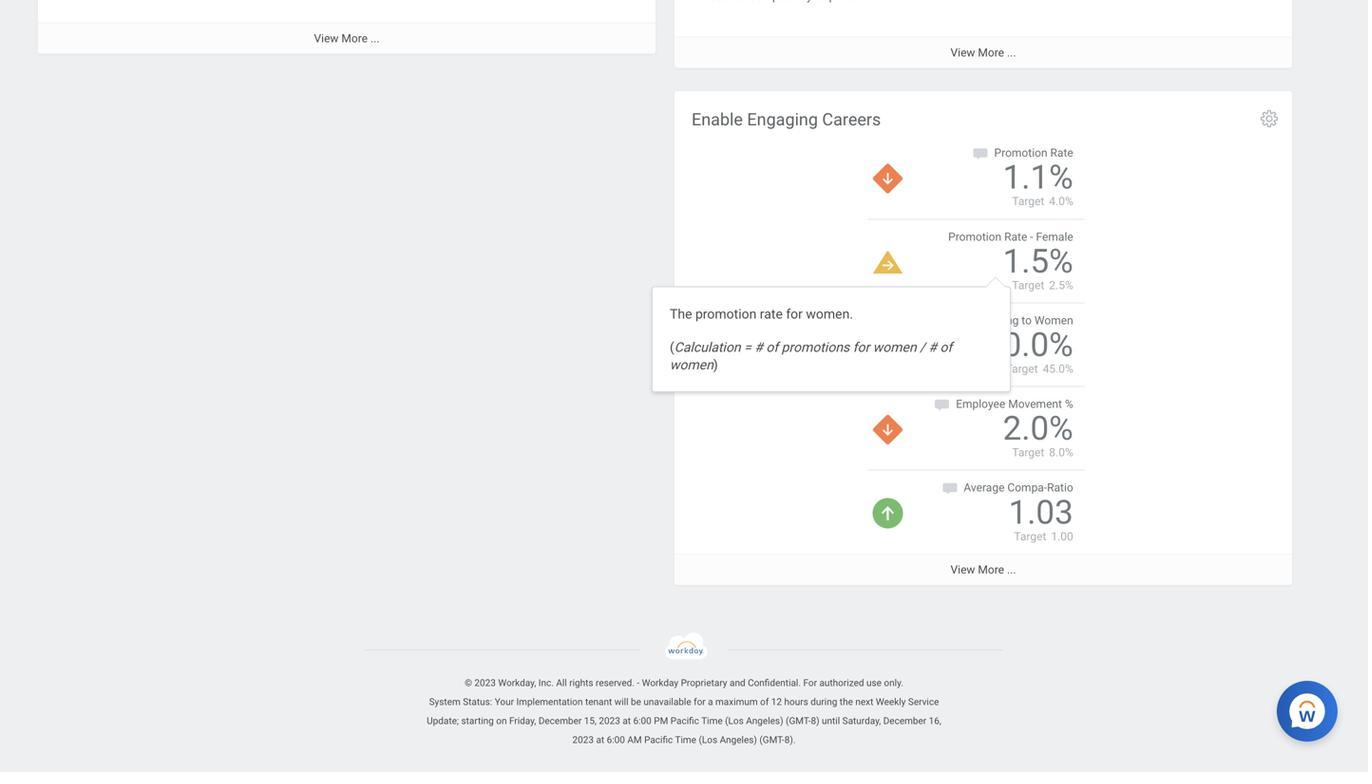 Task type: vqa. For each thing, say whether or not it's contained in the screenshot.
the Search Workday search field
no



Task type: describe. For each thing, give the bounding box(es) containing it.
authorized
[[820, 678, 865, 689]]

0 horizontal spatial (gmt-
[[760, 735, 785, 746]]

view inside enable engaging careers "element"
[[951, 564, 976, 577]]

rate for promotion rate - female
[[1005, 230, 1028, 244]]

maximum
[[716, 697, 758, 708]]

the promotion rate for women.
[[670, 307, 854, 322]]

0 vertical spatial view
[[314, 32, 339, 45]]

0 vertical spatial at
[[623, 716, 631, 727]]

... inside the competency gap analysis element
[[1008, 46, 1017, 59]]

inc.
[[539, 678, 554, 689]]

45.0%
[[1043, 363, 1074, 376]]

calculation
[[675, 340, 741, 355]]

during
[[811, 697, 838, 708]]

0 horizontal spatial time
[[675, 735, 697, 746]]

pm
[[654, 716, 669, 727]]

promotion rate - female
[[949, 230, 1074, 244]]

target for 1.03
[[1015, 530, 1047, 544]]

system
[[429, 697, 461, 708]]

1 # from the left
[[755, 340, 763, 355]]

only.
[[884, 678, 904, 689]]

0 horizontal spatial 2023
[[475, 678, 496, 689]]

view inside the competency gap analysis element
[[951, 46, 976, 59]]

/
[[920, 340, 926, 355]]

all
[[914, 314, 926, 327]]

down bad image for 2.0%
[[873, 415, 903, 445]]

up good image for 60.0%
[[873, 331, 903, 362]]

women.
[[806, 307, 854, 322]]

update;
[[427, 716, 459, 727]]

down bad image for 1.1%
[[873, 164, 903, 194]]

promotions
[[782, 340, 850, 355]]

promotion
[[696, 307, 757, 322]]

promotion rate
[[995, 147, 1074, 160]]

more inside enable engaging careers "element"
[[979, 564, 1005, 577]]

status:
[[463, 697, 493, 708]]

(
[[670, 340, 675, 355]]

footer containing © 2023 workday, inc. all rights reserved. - workday proprietary and confidential. for authorized use only. system status: your implementation tenant will be unavailable for a maximum of 12 hours during the next weekly service update; starting on friday, december 15, 2023 at 6:00 pm pacific time (los angeles) (gmt-8) until saturday, december 16, 2023 at 6:00 am pacific time (los angeles) (gmt-8).
[[0, 633, 1369, 750]]

©
[[465, 678, 472, 689]]

workday,
[[498, 678, 536, 689]]

service
[[909, 697, 940, 708]]

1.5% target 2.5%
[[1003, 242, 1074, 292]]

engaging
[[748, 110, 818, 130]]

target for 2.0%
[[1013, 446, 1045, 460]]

1 vertical spatial (los
[[699, 735, 718, 746]]

16,
[[929, 716, 942, 727]]

saturday,
[[843, 716, 881, 727]]

more inside the competency gap analysis element
[[979, 46, 1005, 59]]

1.1%
[[1003, 158, 1074, 197]]

1.5%
[[1003, 242, 1074, 281]]

1.03 target 1.00
[[1009, 493, 1074, 544]]

target for 1.5%
[[1013, 279, 1045, 292]]

to
[[1022, 314, 1032, 327]]

60.0% target 45.0%
[[985, 326, 1074, 376]]

4.0%
[[1050, 195, 1074, 208]]

careers
[[823, 110, 882, 130]]

8)
[[811, 716, 820, 727]]

next
[[856, 697, 874, 708]]

1.03
[[1009, 493, 1074, 532]]

employee
[[957, 398, 1006, 411]]

of right /
[[941, 340, 953, 355]]

enable
[[692, 110, 743, 130]]

2 # from the left
[[929, 340, 937, 355]]

am
[[628, 735, 642, 746]]

% of all promotions going to women
[[890, 314, 1074, 327]]

reserved.
[[596, 678, 635, 689]]

2.0%
[[1003, 409, 1074, 448]]

going
[[991, 314, 1019, 327]]

of inside © 2023 workday, inc. all rights reserved. - workday proprietary and confidential. for authorized use only. system status: your implementation tenant will be unavailable for a maximum of 12 hours during the next weekly service update; starting on friday, december 15, 2023 at 6:00 pm pacific time (los angeles) (gmt-8) until saturday, december 16, 2023 at 6:00 am pacific time (los angeles) (gmt-8).
[[761, 697, 769, 708]]

dialog containing the promotion rate for women.
[[652, 268, 1011, 392]]

confidential.
[[748, 678, 801, 689]]

0 vertical spatial (gmt-
[[786, 716, 811, 727]]

proprietary
[[681, 678, 728, 689]]

2 vertical spatial 2023
[[573, 735, 594, 746]]

)
[[714, 358, 718, 373]]



Task type: locate. For each thing, give the bounding box(es) containing it.
- left female
[[1031, 230, 1034, 244]]

target inside 1.1% target 4.0%
[[1013, 195, 1045, 208]]

- up be
[[637, 678, 640, 689]]

view more ...
[[314, 32, 380, 45], [951, 46, 1017, 59], [951, 564, 1017, 577]]

employee movement %
[[957, 398, 1074, 411]]

1 horizontal spatial %
[[1066, 398, 1074, 411]]

women
[[1035, 314, 1074, 327]]

ratio
[[1048, 482, 1074, 495]]

1 down bad image from the top
[[873, 164, 903, 194]]

1 vertical spatial (gmt-
[[760, 735, 785, 746]]

target for 60.0%
[[1006, 363, 1039, 376]]

angeles)
[[746, 716, 784, 727], [720, 735, 758, 746]]

- inside enable engaging careers "element"
[[1031, 230, 1034, 244]]

1 vertical spatial more
[[979, 46, 1005, 59]]

enable engaging careers element
[[675, 91, 1293, 586]]

0 vertical spatial more
[[342, 32, 368, 45]]

0 horizontal spatial (los
[[699, 735, 718, 746]]

1.1% target 4.0%
[[1003, 158, 1074, 208]]

0 vertical spatial %
[[890, 314, 898, 327]]

% right movement
[[1066, 398, 1074, 411]]

tenant
[[586, 697, 612, 708]]

up good image
[[873, 331, 903, 362], [873, 499, 903, 529]]

compa-
[[1008, 482, 1048, 495]]

starting
[[461, 716, 494, 727]]

target left 2.5% at the right top
[[1013, 279, 1045, 292]]

- inside © 2023 workday, inc. all rights reserved. - workday proprietary and confidential. for authorized use only. system status: your implementation tenant will be unavailable for a maximum of 12 hours during the next weekly service update; starting on friday, december 15, 2023 at 6:00 pm pacific time (los angeles) (gmt-8) until saturday, december 16, 2023 at 6:00 am pacific time (los angeles) (gmt-8).
[[637, 678, 640, 689]]

2 vertical spatial for
[[694, 697, 706, 708]]

movement
[[1009, 398, 1063, 411]]

2 vertical spatial ...
[[1008, 564, 1017, 577]]

target
[[1013, 195, 1045, 208], [1013, 279, 1045, 292], [1006, 363, 1039, 376], [1013, 446, 1045, 460], [1015, 530, 1047, 544]]

0 horizontal spatial -
[[637, 678, 640, 689]]

promotion left 1.5%
[[949, 230, 1002, 244]]

... inside enable engaging careers "element"
[[1008, 564, 1017, 577]]

2 vertical spatial more
[[979, 564, 1005, 577]]

workday
[[642, 678, 679, 689]]

up good image for 1.03
[[873, 499, 903, 529]]

1 vertical spatial time
[[675, 735, 697, 746]]

view
[[314, 32, 339, 45], [951, 46, 976, 59], [951, 564, 976, 577]]

target left 4.0%
[[1013, 195, 1045, 208]]

pacific
[[671, 716, 700, 727], [645, 735, 673, 746]]

0 vertical spatial angeles)
[[746, 716, 784, 727]]

1 horizontal spatial time
[[702, 716, 723, 727]]

for
[[804, 678, 818, 689]]

2 vertical spatial view more ...
[[951, 564, 1017, 577]]

for right promotions
[[853, 340, 870, 355]]

target inside 60.0% target 45.0%
[[1006, 363, 1039, 376]]

-
[[1031, 230, 1034, 244], [637, 678, 640, 689]]

2 horizontal spatial for
[[853, 340, 870, 355]]

average
[[964, 482, 1005, 495]]

of right =
[[767, 340, 779, 355]]

female
[[1037, 230, 1074, 244]]

the
[[670, 307, 693, 322]]

0 vertical spatial for
[[786, 307, 803, 322]]

competency gap analysis element
[[675, 0, 1293, 68]]

pacific right pm
[[671, 716, 700, 727]]

pacific down pm
[[645, 735, 673, 746]]

for inside the ( calculation = # of promotions for women / # of women
[[853, 340, 870, 355]]

dialog
[[652, 268, 1011, 392]]

promotion for promotion rate
[[995, 147, 1048, 160]]

rate left female
[[1005, 230, 1028, 244]]

0 horizontal spatial women
[[670, 358, 714, 373]]

0 vertical spatial ...
[[371, 32, 380, 45]]

december down implementation
[[539, 716, 582, 727]]

2023
[[475, 678, 496, 689], [599, 716, 621, 727], [573, 735, 594, 746]]

0 horizontal spatial at
[[596, 735, 605, 746]]

0 vertical spatial time
[[702, 716, 723, 727]]

enable engaging careers
[[692, 110, 882, 130]]

at down will
[[623, 716, 631, 727]]

promotion up promotion rate - female
[[995, 147, 1048, 160]]

1 horizontal spatial -
[[1031, 230, 1034, 244]]

1 up good image from the top
[[873, 331, 903, 362]]

0 vertical spatial down bad image
[[873, 164, 903, 194]]

0 horizontal spatial for
[[694, 697, 706, 708]]

will
[[615, 697, 629, 708]]

promotion
[[995, 147, 1048, 160], [949, 230, 1002, 244]]

1 december from the left
[[539, 716, 582, 727]]

0 horizontal spatial 6:00
[[607, 735, 625, 746]]

view more ... inside enable engaging careers "element"
[[951, 564, 1017, 577]]

6:00 left pm
[[634, 716, 652, 727]]

1 vertical spatial view
[[951, 46, 976, 59]]

a
[[708, 697, 714, 708]]

friday,
[[509, 716, 536, 727]]

0 vertical spatial pacific
[[671, 716, 700, 727]]

1 horizontal spatial 6:00
[[634, 716, 652, 727]]

at down "15,"
[[596, 735, 605, 746]]

time down a
[[702, 716, 723, 727]]

2 down bad image from the top
[[873, 415, 903, 445]]

target for 1.1%
[[1013, 195, 1045, 208]]

more
[[342, 32, 368, 45], [979, 46, 1005, 59], [979, 564, 1005, 577]]

1 vertical spatial rate
[[1005, 230, 1028, 244]]

for inside © 2023 workday, inc. all rights reserved. - workday proprietary and confidential. for authorized use only. system status: your implementation tenant will be unavailable for a maximum of 12 hours during the next weekly service update; starting on friday, december 15, 2023 at 6:00 pm pacific time (los angeles) (gmt-8) until saturday, december 16, 2023 at 6:00 am pacific time (los angeles) (gmt-8).
[[694, 697, 706, 708]]

1 vertical spatial -
[[637, 678, 640, 689]]

on
[[496, 716, 507, 727]]

1 vertical spatial up good image
[[873, 499, 903, 529]]

2 december from the left
[[884, 716, 927, 727]]

women
[[873, 340, 917, 355], [670, 358, 714, 373]]

target inside 2.0% target 8.0%
[[1013, 446, 1045, 460]]

1 horizontal spatial for
[[786, 307, 803, 322]]

% left all
[[890, 314, 898, 327]]

0 vertical spatial -
[[1031, 230, 1034, 244]]

of inside enable engaging careers "element"
[[901, 314, 912, 327]]

(gmt- down the 12
[[760, 735, 785, 746]]

2 vertical spatial view
[[951, 564, 976, 577]]

december down weekly
[[884, 716, 927, 727]]

promotions
[[929, 314, 988, 327]]

1 horizontal spatial #
[[929, 340, 937, 355]]

12
[[772, 697, 782, 708]]

0 horizontal spatial rate
[[1005, 230, 1028, 244]]

rate
[[760, 307, 783, 322]]

2023 right the ©
[[475, 678, 496, 689]]

women down calculation
[[670, 358, 714, 373]]

60.0%
[[985, 326, 1074, 365]]

1 vertical spatial women
[[670, 358, 714, 373]]

and
[[730, 678, 746, 689]]

implementation
[[517, 697, 583, 708]]

1 vertical spatial promotion
[[949, 230, 1002, 244]]

target inside 1.03 target 1.00
[[1015, 530, 1047, 544]]

all
[[556, 678, 567, 689]]

2023 down "15,"
[[573, 735, 594, 746]]

0 horizontal spatial %
[[890, 314, 898, 327]]

0 vertical spatial 6:00
[[634, 716, 652, 727]]

footer
[[0, 633, 1369, 750]]

1 vertical spatial 2023
[[599, 716, 621, 727]]

1 horizontal spatial december
[[884, 716, 927, 727]]

until
[[822, 716, 841, 727]]

weekly
[[876, 697, 906, 708]]

target left 8.0%
[[1013, 446, 1045, 460]]

0 vertical spatial view more ...
[[314, 32, 380, 45]]

0 horizontal spatial december
[[539, 716, 582, 727]]

#
[[755, 340, 763, 355], [929, 340, 937, 355]]

view more ... inside the competency gap analysis element
[[951, 46, 1017, 59]]

8.0%
[[1050, 446, 1074, 460]]

rights
[[570, 678, 594, 689]]

0 vertical spatial (los
[[725, 716, 744, 727]]

0 vertical spatial 2023
[[475, 678, 496, 689]]

0 vertical spatial women
[[873, 340, 917, 355]]

2.5%
[[1050, 279, 1074, 292]]

0 vertical spatial rate
[[1051, 147, 1074, 160]]

1 vertical spatial pacific
[[645, 735, 673, 746]]

angeles) down maximum
[[720, 735, 758, 746]]

of left the 12
[[761, 697, 769, 708]]

down bad image
[[873, 164, 903, 194], [873, 415, 903, 445]]

unavailable
[[644, 697, 692, 708]]

2.0% target 8.0%
[[1003, 409, 1074, 460]]

average compa-ratio
[[964, 482, 1074, 495]]

be
[[631, 697, 642, 708]]

women left /
[[873, 340, 917, 355]]

time down "unavailable"
[[675, 735, 697, 746]]

the
[[840, 697, 854, 708]]

6:00 left the am
[[607, 735, 625, 746]]

0 vertical spatial up good image
[[873, 331, 903, 362]]

1 vertical spatial at
[[596, 735, 605, 746]]

angeles) down the 12
[[746, 716, 784, 727]]

0 vertical spatial promotion
[[995, 147, 1048, 160]]

neutral warning image
[[873, 251, 903, 274]]

rate up 4.0%
[[1051, 147, 1074, 160]]

use
[[867, 678, 882, 689]]

1.00
[[1052, 530, 1074, 544]]

your
[[495, 697, 514, 708]]

0 horizontal spatial #
[[755, 340, 763, 355]]

1 vertical spatial view more ...
[[951, 46, 1017, 59]]

1 horizontal spatial rate
[[1051, 147, 1074, 160]]

© 2023 workday, inc. all rights reserved. - workday proprietary and confidential. for authorized use only. system status: your implementation tenant will be unavailable for a maximum of 12 hours during the next weekly service update; starting on friday, december 15, 2023 at 6:00 pm pacific time (los angeles) (gmt-8) until saturday, december 16, 2023 at 6:00 am pacific time (los angeles) (gmt-8).
[[427, 678, 942, 746]]

(gmt- down hours at the bottom right of the page
[[786, 716, 811, 727]]

# right =
[[755, 340, 763, 355]]

promotion for promotion rate - female
[[949, 230, 1002, 244]]

%
[[890, 314, 898, 327], [1066, 398, 1074, 411]]

2023 right "15,"
[[599, 716, 621, 727]]

1 horizontal spatial women
[[873, 340, 917, 355]]

1 vertical spatial 6:00
[[607, 735, 625, 746]]

1 vertical spatial down bad image
[[873, 415, 903, 445]]

1 vertical spatial ...
[[1008, 46, 1017, 59]]

6:00
[[634, 716, 652, 727], [607, 735, 625, 746]]

of left all
[[901, 314, 912, 327]]

1 horizontal spatial (gmt-
[[786, 716, 811, 727]]

(los
[[725, 716, 744, 727], [699, 735, 718, 746]]

target inside 1.5% target 2.5%
[[1013, 279, 1045, 292]]

...
[[371, 32, 380, 45], [1008, 46, 1017, 59], [1008, 564, 1017, 577]]

1 vertical spatial for
[[853, 340, 870, 355]]

2 up good image from the top
[[873, 499, 903, 529]]

for
[[786, 307, 803, 322], [853, 340, 870, 355], [694, 697, 706, 708]]

target up employee movement %
[[1006, 363, 1039, 376]]

december
[[539, 716, 582, 727], [884, 716, 927, 727]]

2 horizontal spatial 2023
[[599, 716, 621, 727]]

for left a
[[694, 697, 706, 708]]

time
[[702, 716, 723, 727], [675, 735, 697, 746]]

8).
[[785, 735, 796, 746]]

view more ... link
[[38, 22, 656, 54], [675, 36, 1293, 68], [675, 554, 1293, 586]]

at
[[623, 716, 631, 727], [596, 735, 605, 746]]

target left 1.00
[[1015, 530, 1047, 544]]

1 horizontal spatial 2023
[[573, 735, 594, 746]]

1 vertical spatial angeles)
[[720, 735, 758, 746]]

hours
[[785, 697, 809, 708]]

1 horizontal spatial at
[[623, 716, 631, 727]]

(los down a
[[699, 735, 718, 746]]

1 vertical spatial %
[[1066, 398, 1074, 411]]

configure enable engaging careers image
[[1260, 108, 1280, 129]]

( calculation = # of promotions for women / # of women
[[670, 340, 956, 373]]

rate for promotion rate
[[1051, 147, 1074, 160]]

1 horizontal spatial (los
[[725, 716, 744, 727]]

15,
[[584, 716, 597, 727]]

=
[[744, 340, 752, 355]]

(los down maximum
[[725, 716, 744, 727]]

of
[[901, 314, 912, 327], [767, 340, 779, 355], [941, 340, 953, 355], [761, 697, 769, 708]]

# right /
[[929, 340, 937, 355]]

for right the rate in the top of the page
[[786, 307, 803, 322]]



